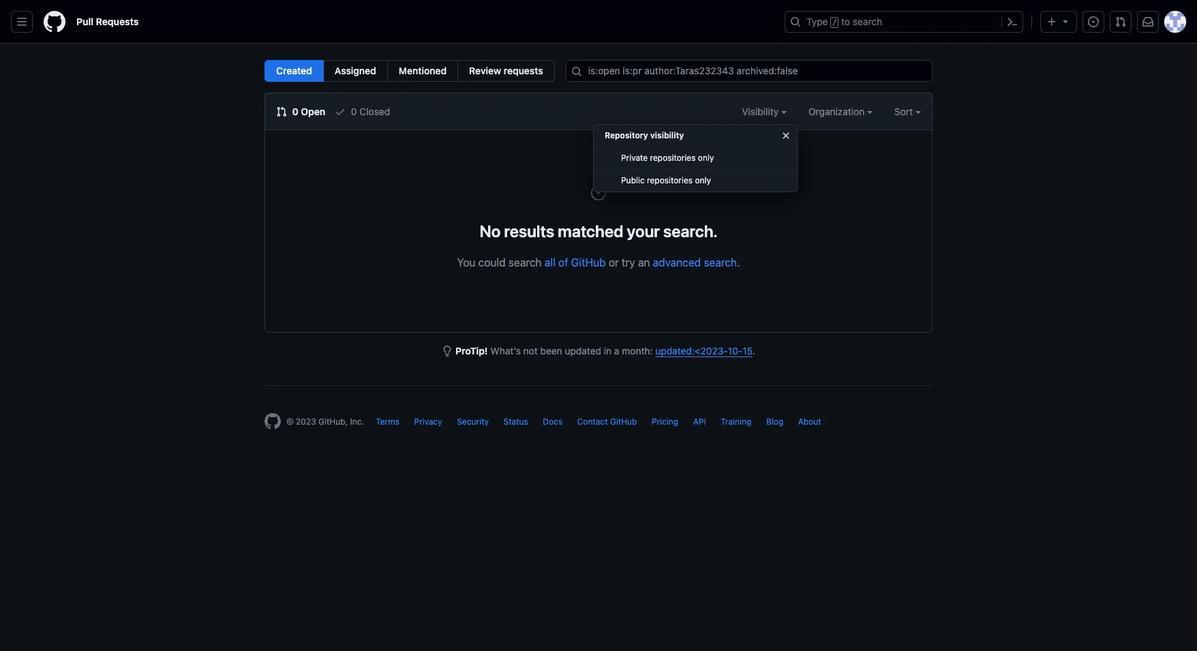 Task type: locate. For each thing, give the bounding box(es) containing it.
all
[[545, 257, 556, 269]]

Search all issues text field
[[566, 60, 933, 82]]

public repositories only
[[621, 175, 712, 186]]

0 for closed
[[351, 106, 357, 117]]

api link
[[694, 417, 706, 427]]

api
[[694, 417, 706, 427]]

search left all
[[509, 257, 542, 269]]

github,
[[319, 417, 348, 427]]

1 horizontal spatial homepage image
[[265, 413, 281, 430]]

0 horizontal spatial homepage image
[[44, 11, 65, 33]]

contact github link
[[578, 417, 638, 427]]

0 right check icon
[[351, 106, 357, 117]]

1 vertical spatial github
[[611, 417, 638, 427]]

Issues search field
[[566, 60, 933, 82]]

1 horizontal spatial .
[[753, 345, 756, 357]]

no results matched your search.
[[480, 222, 718, 241]]

you
[[457, 257, 476, 269]]

.
[[738, 257, 741, 269], [753, 345, 756, 357]]

type
[[807, 16, 829, 27]]

closed
[[360, 106, 390, 117]]

homepage image left pull on the top left
[[44, 11, 65, 33]]

10-
[[728, 345, 743, 357]]

your
[[627, 222, 660, 241]]

month:
[[622, 345, 653, 357]]

private repositories only link
[[594, 147, 797, 170]]

terms link
[[376, 417, 400, 427]]

search right to on the top right of page
[[853, 16, 883, 27]]

public
[[621, 175, 645, 186]]

0 vertical spatial homepage image
[[44, 11, 65, 33]]

1 vertical spatial only
[[695, 175, 712, 186]]

notifications image
[[1143, 16, 1154, 27]]

all of github link
[[545, 257, 606, 269]]

0 vertical spatial repositories
[[650, 153, 696, 163]]

training
[[721, 417, 752, 427]]

visibility
[[651, 130, 684, 141]]

github
[[572, 257, 606, 269], [611, 417, 638, 427]]

2 horizontal spatial search
[[853, 16, 883, 27]]

mentioned link
[[387, 60, 459, 82]]

0 open
[[290, 106, 326, 117]]

0 closed link
[[335, 104, 390, 119]]

0 horizontal spatial .
[[738, 257, 741, 269]]

docs link
[[543, 417, 563, 427]]

2 0 from the left
[[351, 106, 357, 117]]

repositories
[[650, 153, 696, 163], [647, 175, 693, 186]]

0 vertical spatial github
[[572, 257, 606, 269]]

review requests link
[[458, 60, 555, 82]]

assigned
[[335, 65, 376, 76]]

homepage image
[[44, 11, 65, 33], [265, 413, 281, 430]]

organization button
[[809, 104, 873, 119]]

0 vertical spatial only
[[698, 153, 715, 163]]

repositories down visibility
[[650, 153, 696, 163]]

pricing
[[652, 417, 679, 427]]

status link
[[504, 417, 529, 427]]

a
[[615, 345, 620, 357]]

could
[[479, 257, 506, 269]]

contact github
[[578, 417, 638, 427]]

0 vertical spatial .
[[738, 257, 741, 269]]

try
[[622, 257, 636, 269]]

0 open link
[[276, 104, 326, 119]]

repositories down private repositories only
[[647, 175, 693, 186]]

1 vertical spatial repositories
[[647, 175, 693, 186]]

0 horizontal spatial search
[[509, 257, 542, 269]]

an
[[638, 257, 650, 269]]

protip!
[[456, 345, 488, 357]]

pricing link
[[652, 417, 679, 427]]

advanced
[[653, 257, 701, 269]]

you could search all of github or try an advanced search .
[[457, 257, 741, 269]]

1 vertical spatial .
[[753, 345, 756, 357]]

about
[[799, 417, 822, 427]]

github right of
[[572, 257, 606, 269]]

0 horizontal spatial 0
[[292, 106, 299, 117]]

results
[[504, 222, 555, 241]]

1 horizontal spatial 0
[[351, 106, 357, 117]]

only down private repositories only link
[[695, 175, 712, 186]]

. for protip! what's not been updated in a month: updated:<2023-10-15 .
[[753, 345, 756, 357]]

1 0 from the left
[[292, 106, 299, 117]]

homepage image left ©
[[265, 413, 281, 430]]

visibility button
[[742, 104, 787, 119]]

public repositories only link
[[594, 170, 797, 192]]

blog link
[[767, 417, 784, 427]]

0 closed
[[349, 106, 390, 117]]

search
[[853, 16, 883, 27], [509, 257, 542, 269], [704, 257, 738, 269]]

1 vertical spatial homepage image
[[265, 413, 281, 430]]

issue opened image
[[591, 185, 607, 201]]

0 horizontal spatial github
[[572, 257, 606, 269]]

issue opened image
[[1089, 16, 1100, 27]]

private
[[621, 153, 648, 163]]

only
[[698, 153, 715, 163], [695, 175, 712, 186]]

search image
[[572, 66, 582, 77]]

github right contact
[[611, 417, 638, 427]]

. right 10-
[[753, 345, 756, 357]]

requests
[[96, 16, 139, 27]]

training link
[[721, 417, 752, 427]]

search down the search.
[[704, 257, 738, 269]]

0 right git pull request icon
[[292, 106, 299, 117]]

© 2023 github, inc.
[[287, 417, 364, 427]]

about link
[[799, 417, 822, 427]]

no
[[480, 222, 501, 241]]

docs
[[543, 417, 563, 427]]

repository
[[605, 130, 649, 141]]

. right advanced
[[738, 257, 741, 269]]

0
[[292, 106, 299, 117], [351, 106, 357, 117]]

only up public repositories only link
[[698, 153, 715, 163]]

sort button
[[895, 104, 922, 119]]

pull requests element
[[265, 60, 555, 82]]

not
[[524, 345, 538, 357]]



Task type: vqa. For each thing, say whether or not it's contained in the screenshot.
@@ -0,0 +1,6 @@
no



Task type: describe. For each thing, give the bounding box(es) containing it.
triangle down image
[[1061, 16, 1072, 27]]

git pull request image
[[1116, 16, 1127, 27]]

status
[[504, 417, 529, 427]]

what's
[[491, 345, 521, 357]]

open
[[301, 106, 326, 117]]

security link
[[457, 417, 489, 427]]

protip! what's not been updated in a month: updated:<2023-10-15 .
[[456, 345, 756, 357]]

matched
[[558, 222, 624, 241]]

plus image
[[1047, 16, 1058, 27]]

blog
[[767, 417, 784, 427]]

updated
[[565, 345, 602, 357]]

review
[[469, 65, 502, 76]]

search.
[[664, 222, 718, 241]]

visibility
[[742, 106, 782, 117]]

privacy
[[414, 417, 443, 427]]

light bulb image
[[442, 346, 453, 357]]

or
[[609, 257, 619, 269]]

security
[[457, 417, 489, 427]]

2023
[[296, 417, 316, 427]]

check image
[[335, 106, 346, 117]]

requests
[[504, 65, 544, 76]]

sort
[[895, 106, 914, 117]]

mentioned
[[399, 65, 447, 76]]

terms
[[376, 417, 400, 427]]

git pull request image
[[276, 106, 287, 117]]

/
[[833, 18, 838, 27]]

1 horizontal spatial search
[[704, 257, 738, 269]]

in
[[604, 345, 612, 357]]

pull requests
[[76, 16, 139, 27]]

repositories for public
[[647, 175, 693, 186]]

only for public repositories only
[[695, 175, 712, 186]]

privacy link
[[414, 417, 443, 427]]

advanced search link
[[653, 257, 738, 269]]

type / to search
[[807, 16, 883, 27]]

review requests
[[469, 65, 544, 76]]

1 horizontal spatial github
[[611, 417, 638, 427]]

contact
[[578, 417, 608, 427]]

©
[[287, 417, 294, 427]]

close menu image
[[781, 130, 792, 141]]

. for you could search all of github or try an advanced search .
[[738, 257, 741, 269]]

been
[[541, 345, 563, 357]]

pull
[[76, 16, 93, 27]]

repository visibility
[[605, 130, 684, 141]]

inc.
[[350, 417, 364, 427]]

0 for open
[[292, 106, 299, 117]]

to
[[842, 16, 851, 27]]

organization
[[809, 106, 868, 117]]

updated:<2023-
[[656, 345, 728, 357]]

updated:<2023-10-15 link
[[656, 345, 753, 357]]

private repositories only
[[621, 153, 715, 163]]

only for private repositories only
[[698, 153, 715, 163]]

15
[[743, 345, 753, 357]]

command palette image
[[1008, 16, 1019, 27]]

assigned link
[[323, 60, 388, 82]]

of
[[559, 257, 569, 269]]

repositories for private
[[650, 153, 696, 163]]



